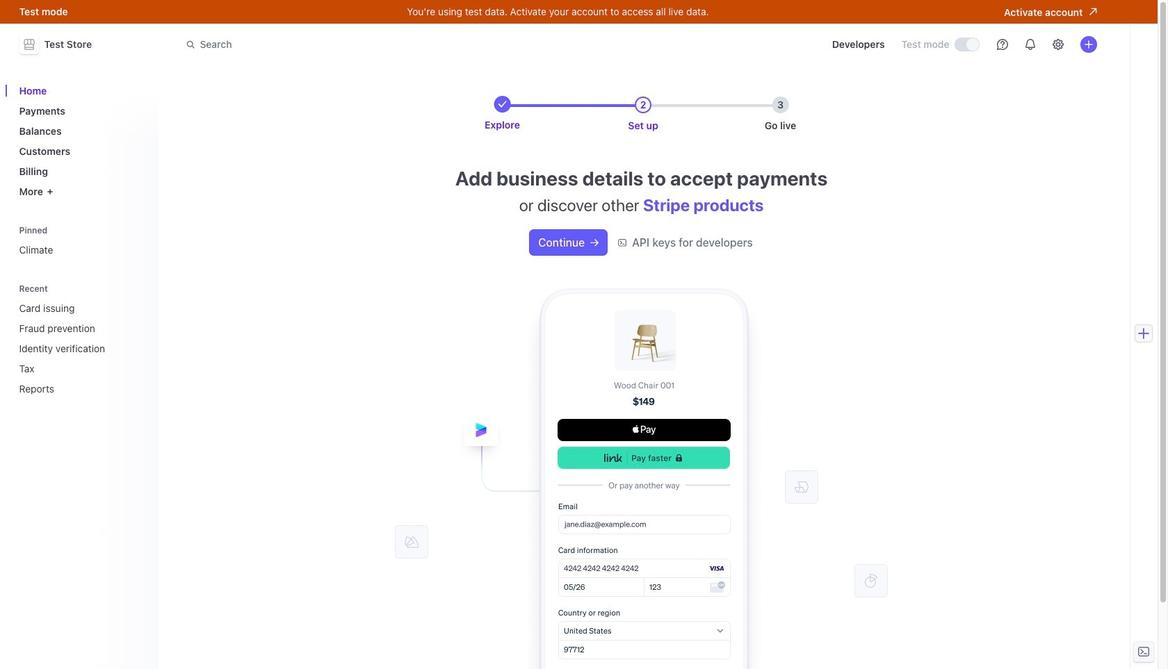 Task type: vqa. For each thing, say whether or not it's contained in the screenshot.
NOTIFICATIONS image
yes



Task type: locate. For each thing, give the bounding box(es) containing it.
notifications image
[[1025, 39, 1036, 50]]

svg image
[[591, 239, 599, 247]]

1 recent element from the top
[[14, 279, 150, 401]]

settings image
[[1053, 39, 1064, 50]]

None search field
[[178, 32, 570, 57]]

core navigation links element
[[14, 79, 150, 203]]

recent element
[[14, 279, 150, 401], [14, 297, 150, 401]]

clear history image
[[136, 285, 144, 293]]

pinned element
[[14, 221, 150, 262]]



Task type: describe. For each thing, give the bounding box(es) containing it.
Search text field
[[178, 32, 570, 57]]

edit pins image
[[136, 226, 144, 235]]

help image
[[997, 39, 1008, 50]]

2 recent element from the top
[[14, 297, 150, 401]]

Test mode checkbox
[[955, 38, 979, 51]]



